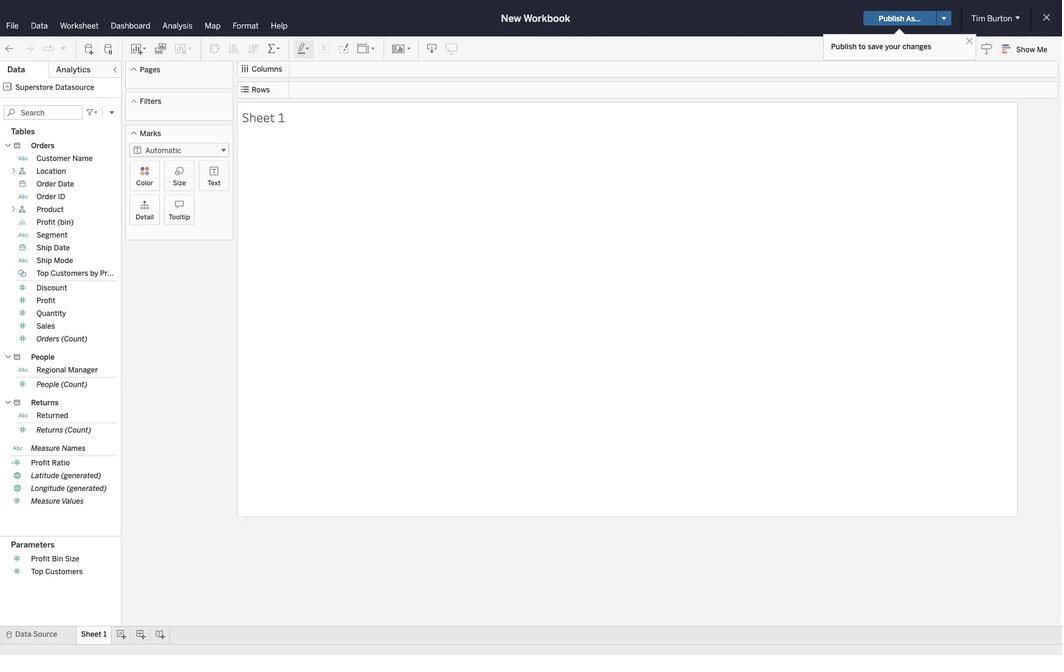 Task type: locate. For each thing, give the bounding box(es) containing it.
people for people
[[31, 353, 55, 362]]

analysis
[[163, 21, 193, 30]]

(generated) up longitude (generated)
[[61, 472, 101, 481]]

publish inside publish as... button
[[879, 14, 905, 23]]

size
[[173, 179, 186, 187], [65, 555, 79, 564]]

data down the 'undo' icon in the left of the page
[[7, 65, 25, 75]]

orders (count)
[[36, 335, 88, 344]]

1 vertical spatial date
[[54, 244, 70, 252]]

ship date
[[36, 244, 70, 252]]

0 horizontal spatial 1
[[103, 631, 107, 639]]

show me
[[1017, 45, 1048, 54]]

top customers
[[31, 568, 83, 577]]

date up the mode
[[54, 244, 70, 252]]

0 vertical spatial top
[[36, 269, 49, 278]]

profit up quantity
[[36, 297, 56, 305]]

orders down sales
[[36, 335, 59, 344]]

order for order id
[[36, 193, 56, 201]]

fit image
[[357, 43, 377, 55]]

ship down ship date
[[36, 256, 52, 265]]

replay animation image
[[43, 43, 55, 55], [60, 45, 67, 52]]

segment
[[36, 231, 68, 240]]

1 vertical spatial data
[[7, 65, 25, 75]]

date
[[58, 180, 74, 189], [54, 244, 70, 252]]

1 down the columns
[[278, 109, 285, 125]]

publish left to
[[832, 42, 857, 51]]

(count) up names
[[65, 426, 91, 435]]

customers
[[51, 269, 88, 278], [45, 568, 83, 577]]

latitude (generated)
[[31, 472, 101, 481]]

sheet 1
[[242, 109, 285, 125], [81, 631, 107, 639]]

1 order from the top
[[36, 180, 56, 189]]

1 measure from the top
[[31, 444, 60, 453]]

0 vertical spatial sheet
[[242, 109, 275, 125]]

returns (count)
[[36, 426, 91, 435]]

data guide image
[[982, 43, 994, 55]]

profit right "by"
[[100, 269, 119, 278]]

1 vertical spatial sheet
[[81, 631, 102, 639]]

returns down 'returned'
[[36, 426, 63, 435]]

clear sheet image
[[174, 43, 193, 55]]

help
[[271, 21, 288, 30]]

top up discount
[[36, 269, 49, 278]]

source
[[33, 631, 57, 639]]

profit down product
[[36, 218, 56, 227]]

(generated)
[[61, 472, 101, 481], [67, 485, 107, 493]]

sheet 1 down rows
[[242, 109, 285, 125]]

publish
[[879, 14, 905, 23], [832, 42, 857, 51]]

returns for returns
[[31, 399, 59, 408]]

tim
[[972, 13, 986, 23]]

text
[[208, 179, 221, 187]]

names
[[62, 444, 86, 453]]

(count)
[[61, 335, 88, 344], [61, 380, 87, 389], [65, 426, 91, 435]]

orders up customer
[[31, 141, 55, 150]]

orders for orders
[[31, 141, 55, 150]]

0 vertical spatial 1
[[278, 109, 285, 125]]

1 horizontal spatial 1
[[278, 109, 285, 125]]

(count) for returns (count)
[[65, 426, 91, 435]]

order up order id
[[36, 180, 56, 189]]

profit for profit
[[36, 297, 56, 305]]

highlight image
[[297, 43, 311, 55]]

redo image
[[23, 43, 35, 55]]

size right bin
[[65, 555, 79, 564]]

people down regional
[[36, 380, 59, 389]]

2 measure from the top
[[31, 497, 60, 506]]

(count) up regional manager
[[61, 335, 88, 344]]

1 vertical spatial (count)
[[61, 380, 87, 389]]

order id
[[36, 193, 65, 201]]

0 horizontal spatial size
[[65, 555, 79, 564]]

1 vertical spatial sheet 1
[[81, 631, 107, 639]]

0 horizontal spatial publish
[[832, 42, 857, 51]]

date up the id
[[58, 180, 74, 189]]

1 horizontal spatial replay animation image
[[60, 45, 67, 52]]

1 vertical spatial order
[[36, 193, 56, 201]]

new data source image
[[83, 43, 96, 55]]

customer
[[36, 154, 71, 163]]

1 vertical spatial measure
[[31, 497, 60, 506]]

profit up latitude
[[31, 459, 50, 468]]

profit bin size
[[31, 555, 79, 564]]

1 vertical spatial (generated)
[[67, 485, 107, 493]]

sort ascending image
[[228, 43, 240, 55]]

1 right source
[[103, 631, 107, 639]]

tim burton
[[972, 13, 1013, 23]]

0 vertical spatial size
[[173, 179, 186, 187]]

(generated) for latitude (generated)
[[61, 472, 101, 481]]

order
[[36, 180, 56, 189], [36, 193, 56, 201]]

measure up profit ratio
[[31, 444, 60, 453]]

totals image
[[267, 43, 282, 55]]

0 vertical spatial ship
[[36, 244, 52, 252]]

0 vertical spatial publish
[[879, 14, 905, 23]]

0 vertical spatial data
[[31, 21, 48, 30]]

0 vertical spatial (generated)
[[61, 472, 101, 481]]

(count) down regional manager
[[61, 380, 87, 389]]

worksheet
[[60, 21, 99, 30]]

ship
[[36, 244, 52, 252], [36, 256, 52, 265]]

1 horizontal spatial size
[[173, 179, 186, 187]]

(count) for orders (count)
[[61, 335, 88, 344]]

measure names
[[31, 444, 86, 453]]

workbook
[[524, 12, 571, 24]]

1 horizontal spatial publish
[[879, 14, 905, 23]]

longitude
[[31, 485, 65, 493]]

marks
[[140, 129, 161, 138]]

0 horizontal spatial sheet 1
[[81, 631, 107, 639]]

customers down the mode
[[51, 269, 88, 278]]

profit for profit bin size
[[31, 555, 50, 564]]

ship for ship date
[[36, 244, 52, 252]]

profit for profit ratio
[[31, 459, 50, 468]]

Search text field
[[4, 105, 83, 120]]

1 vertical spatial publish
[[832, 42, 857, 51]]

1 vertical spatial orders
[[36, 335, 59, 344]]

1 vertical spatial ship
[[36, 256, 52, 265]]

ship down segment
[[36, 244, 52, 252]]

measure down longitude
[[31, 497, 60, 506]]

pages
[[140, 65, 160, 74]]

publish for publish as...
[[879, 14, 905, 23]]

data source
[[15, 631, 57, 639]]

2 vertical spatial (count)
[[65, 426, 91, 435]]

0 vertical spatial sheet 1
[[242, 109, 285, 125]]

sheet down rows
[[242, 109, 275, 125]]

0 vertical spatial (count)
[[61, 335, 88, 344]]

data
[[31, 21, 48, 30], [7, 65, 25, 75], [15, 631, 31, 639]]

data up redo icon
[[31, 21, 48, 30]]

size up tooltip
[[173, 179, 186, 187]]

profit
[[36, 218, 56, 227], [100, 269, 119, 278], [36, 297, 56, 305], [31, 459, 50, 468], [31, 555, 50, 564]]

0 vertical spatial people
[[31, 353, 55, 362]]

replay animation image right redo icon
[[43, 43, 55, 55]]

pause auto updates image
[[103, 43, 115, 55]]

color
[[136, 179, 153, 187]]

0 vertical spatial orders
[[31, 141, 55, 150]]

sheet right source
[[81, 631, 102, 639]]

0 horizontal spatial sheet
[[81, 631, 102, 639]]

customer name
[[36, 154, 93, 163]]

0 vertical spatial date
[[58, 180, 74, 189]]

quantity
[[36, 309, 66, 318]]

collapse image
[[111, 66, 119, 74]]

measure
[[31, 444, 60, 453], [31, 497, 60, 506]]

publish to save your changes
[[832, 42, 932, 51]]

replay animation image up analytics at the left of the page
[[60, 45, 67, 52]]

0 vertical spatial measure
[[31, 444, 60, 453]]

people
[[31, 353, 55, 362], [36, 380, 59, 389]]

2 ship from the top
[[36, 256, 52, 265]]

people up regional
[[31, 353, 55, 362]]

customers down bin
[[45, 568, 83, 577]]

sheet 1 right source
[[81, 631, 107, 639]]

0 vertical spatial returns
[[31, 399, 59, 408]]

orders
[[31, 141, 55, 150], [36, 335, 59, 344]]

2 order from the top
[[36, 193, 56, 201]]

show me button
[[997, 40, 1059, 58]]

top down the profit bin size at the bottom of the page
[[31, 568, 43, 577]]

(bin)
[[57, 218, 74, 227]]

filters
[[140, 97, 161, 106]]

profit down parameters
[[31, 555, 50, 564]]

1 horizontal spatial sheet
[[242, 109, 275, 125]]

1 vertical spatial customers
[[45, 568, 83, 577]]

(generated) up values
[[67, 485, 107, 493]]

id
[[58, 193, 65, 201]]

returns up 'returned'
[[31, 399, 59, 408]]

ship for ship mode
[[36, 256, 52, 265]]

0 vertical spatial order
[[36, 180, 56, 189]]

profit ratio
[[31, 459, 70, 468]]

format
[[233, 21, 259, 30]]

top
[[36, 269, 49, 278], [31, 568, 43, 577]]

values
[[62, 497, 84, 506]]

sheet
[[242, 109, 275, 125], [81, 631, 102, 639]]

data left source
[[15, 631, 31, 639]]

1 ship from the top
[[36, 244, 52, 252]]

0 vertical spatial customers
[[51, 269, 88, 278]]

1
[[278, 109, 285, 125], [103, 631, 107, 639]]

publish left as...
[[879, 14, 905, 23]]

1 vertical spatial returns
[[36, 426, 63, 435]]

your
[[886, 42, 901, 51]]

order up product
[[36, 193, 56, 201]]

new workbook
[[501, 12, 571, 24]]

location
[[36, 167, 66, 176]]

date for order date
[[58, 180, 74, 189]]

date for ship date
[[54, 244, 70, 252]]

name
[[72, 154, 93, 163]]

1 vertical spatial top
[[31, 568, 43, 577]]

close image
[[964, 35, 976, 47]]

1 vertical spatial people
[[36, 380, 59, 389]]

0 horizontal spatial replay animation image
[[43, 43, 55, 55]]

analytics
[[56, 65, 91, 75]]

measure for measure values
[[31, 497, 60, 506]]

returns
[[31, 399, 59, 408], [36, 426, 63, 435]]

manager
[[68, 366, 98, 375]]

undo image
[[4, 43, 16, 55]]



Task type: describe. For each thing, give the bounding box(es) containing it.
1 vertical spatial 1
[[103, 631, 107, 639]]

returned
[[36, 412, 68, 420]]

order date
[[36, 180, 74, 189]]

by
[[90, 269, 98, 278]]

new worksheet image
[[130, 43, 147, 55]]

(generated) for longitude (generated)
[[67, 485, 107, 493]]

to use edit in desktop, save the workbook outside of personal space image
[[446, 43, 458, 55]]

to
[[859, 42, 866, 51]]

detail
[[136, 213, 154, 221]]

latitude
[[31, 472, 59, 481]]

orders for orders (count)
[[36, 335, 59, 344]]

superstore datasource
[[15, 83, 94, 92]]

people (count)
[[36, 380, 87, 389]]

map
[[205, 21, 221, 30]]

1 vertical spatial size
[[65, 555, 79, 564]]

discount
[[36, 284, 67, 293]]

show labels image
[[318, 43, 330, 55]]

regional manager
[[36, 366, 98, 375]]

ratio
[[52, 459, 70, 468]]

download image
[[426, 43, 439, 55]]

bin
[[52, 555, 63, 564]]

save
[[868, 42, 884, 51]]

new
[[501, 12, 522, 24]]

sales
[[36, 322, 55, 331]]

burton
[[988, 13, 1013, 23]]

as...
[[907, 14, 921, 23]]

people for people (count)
[[36, 380, 59, 389]]

swap rows and columns image
[[209, 43, 221, 55]]

top customers by profit
[[36, 269, 119, 278]]

profit for profit (bin)
[[36, 218, 56, 227]]

product
[[36, 205, 64, 214]]

regional
[[36, 366, 66, 375]]

format workbook image
[[338, 43, 350, 55]]

ship mode
[[36, 256, 73, 265]]

customers for top customers
[[45, 568, 83, 577]]

dashboard
[[111, 21, 150, 30]]

file
[[6, 21, 19, 30]]

changes
[[903, 42, 932, 51]]

tables
[[11, 127, 35, 137]]

tooltip
[[169, 213, 190, 221]]

show
[[1017, 45, 1036, 54]]

me
[[1038, 45, 1048, 54]]

profit (bin)
[[36, 218, 74, 227]]

returns for returns (count)
[[36, 426, 63, 435]]

top for top customers by profit
[[36, 269, 49, 278]]

publish for publish to save your changes
[[832, 42, 857, 51]]

sort descending image
[[248, 43, 260, 55]]

superstore
[[15, 83, 53, 92]]

longitude (generated)
[[31, 485, 107, 493]]

measure values
[[31, 497, 84, 506]]

order for order date
[[36, 180, 56, 189]]

mode
[[54, 256, 73, 265]]

parameters
[[11, 541, 55, 550]]

customers for top customers by profit
[[51, 269, 88, 278]]

1 horizontal spatial sheet 1
[[242, 109, 285, 125]]

top for top customers
[[31, 568, 43, 577]]

publish as... button
[[864, 11, 937, 26]]

(count) for people (count)
[[61, 380, 87, 389]]

measure for measure names
[[31, 444, 60, 453]]

2 vertical spatial data
[[15, 631, 31, 639]]

show/hide cards image
[[392, 43, 411, 55]]

publish as...
[[879, 14, 921, 23]]

datasource
[[55, 83, 94, 92]]

duplicate image
[[155, 43, 167, 55]]

columns
[[252, 65, 282, 74]]

rows
[[252, 85, 270, 94]]



Task type: vqa. For each thing, say whether or not it's contained in the screenshot.
the Swap Rows and Columns icon
yes



